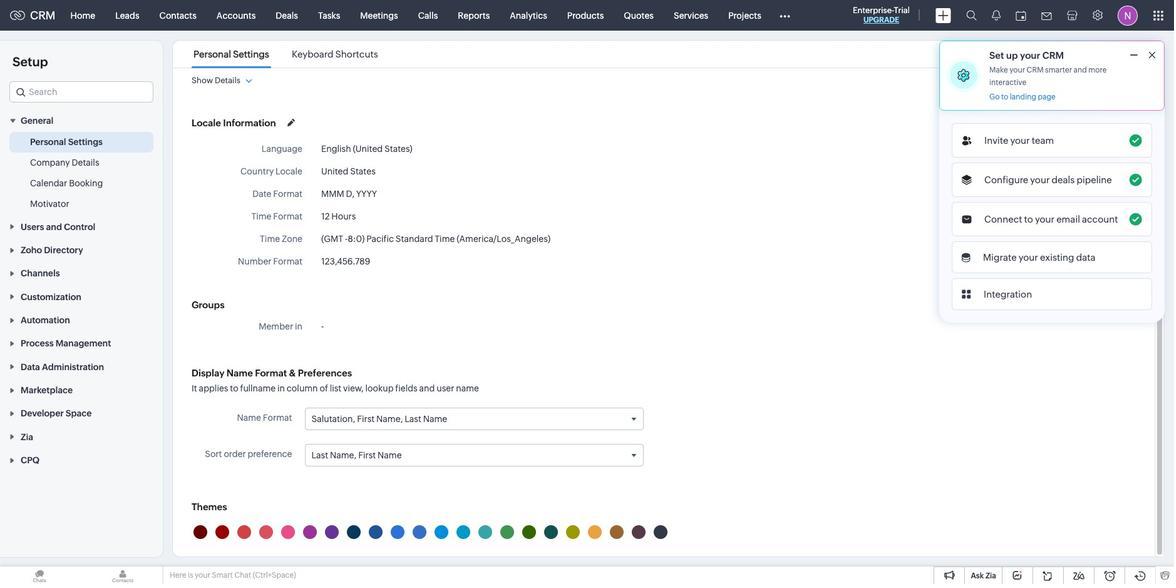 Task type: vqa. For each thing, say whether or not it's contained in the screenshot.


Task type: describe. For each thing, give the bounding box(es) containing it.
format for name
[[263, 413, 292, 423]]

states
[[350, 167, 376, 177]]

services
[[674, 10, 708, 20]]

states)
[[384, 144, 413, 154]]

Salutation, First Name, Last Name field
[[305, 409, 643, 430]]

show details
[[192, 76, 240, 85]]

first inside field
[[358, 451, 376, 461]]

your down up
[[1010, 66, 1025, 75]]

your right up
[[1020, 50, 1040, 61]]

preferences
[[298, 368, 352, 379]]

12 hours
[[321, 212, 356, 222]]

zoho directory button
[[0, 238, 163, 262]]

chat
[[234, 572, 251, 581]]

profile element
[[1110, 0, 1145, 30]]

format inside display name format & preferences it applies to fullname in column of list view, lookup fields and user name
[[255, 368, 287, 379]]

setup
[[13, 54, 48, 69]]

signals element
[[984, 0, 1008, 31]]

time right standard
[[435, 234, 455, 244]]

home link
[[60, 0, 105, 30]]

1 horizontal spatial -
[[345, 234, 348, 244]]

to inside display name format & preferences it applies to fullname in column of list view, lookup fields and user name
[[230, 384, 238, 394]]

contacts image
[[83, 567, 162, 585]]

last inside field
[[312, 451, 328, 461]]

more
[[1089, 66, 1107, 75]]

cpq button
[[0, 449, 163, 472]]

personal settings inside general 'region'
[[30, 137, 103, 147]]

your left email
[[1035, 214, 1055, 225]]

preference
[[248, 450, 292, 460]]

1 vertical spatial -
[[321, 322, 324, 332]]

english
[[321, 144, 351, 154]]

personal inside "link"
[[30, 137, 66, 147]]

zia button
[[0, 425, 163, 449]]

2 vertical spatial crm
[[1027, 66, 1044, 75]]

locale information
[[192, 117, 276, 128]]

set
[[989, 50, 1004, 61]]

display
[[192, 368, 225, 379]]

calendar image
[[1016, 10, 1026, 20]]

motivator
[[30, 199, 69, 209]]

0 vertical spatial locale
[[192, 117, 221, 128]]

last name, first name
[[312, 451, 402, 461]]

name inside display name format & preferences it applies to fullname in column of list view, lookup fields and user name
[[227, 368, 253, 379]]

leads link
[[105, 0, 149, 30]]

mmm
[[321, 189, 344, 199]]

products
[[567, 10, 604, 20]]

12
[[321, 212, 330, 222]]

standard
[[396, 234, 433, 244]]

ask
[[971, 572, 984, 581]]

1 vertical spatial crm
[[1042, 50, 1064, 61]]

Last Name, First Name field
[[305, 445, 643, 467]]

general region
[[0, 132, 163, 215]]

123,456.789
[[321, 257, 370, 267]]

number format
[[238, 257, 302, 267]]

products link
[[557, 0, 614, 30]]

upgrade
[[864, 16, 899, 24]]

tasks link
[[308, 0, 350, 30]]

channels button
[[0, 262, 163, 285]]

automation
[[21, 316, 70, 326]]

0 vertical spatial crm
[[30, 9, 55, 22]]

here is your smart chat (ctrl+space)
[[170, 572, 296, 581]]

your left team
[[1010, 135, 1030, 146]]

shortcuts
[[335, 49, 378, 59]]

zone
[[282, 234, 302, 244]]

your left deals in the right top of the page
[[1030, 175, 1050, 185]]

company
[[30, 158, 70, 168]]

zoho directory
[[21, 245, 83, 256]]

&
[[289, 368, 296, 379]]

invite your team
[[984, 135, 1054, 146]]

details for show details
[[215, 76, 240, 85]]

united
[[321, 167, 348, 177]]

name format
[[237, 413, 292, 423]]

lookup
[[365, 384, 394, 394]]

control
[[64, 222, 95, 232]]

enterprise-trial upgrade
[[853, 6, 910, 24]]

sort order preference
[[205, 450, 292, 460]]

company details link
[[30, 157, 99, 169]]

analytics link
[[500, 0, 557, 30]]

settings inside "link"
[[68, 137, 103, 147]]

contacts
[[159, 10, 197, 20]]

format for time
[[273, 212, 302, 222]]

company details
[[30, 158, 99, 168]]

developer
[[21, 409, 64, 419]]

user
[[437, 384, 454, 394]]

member in
[[259, 322, 302, 332]]

accounts
[[217, 10, 256, 20]]

email
[[1057, 214, 1080, 225]]

reports link
[[448, 0, 500, 30]]

data administration
[[21, 362, 104, 372]]

time format
[[251, 212, 302, 222]]

page
[[1038, 93, 1056, 101]]

data
[[21, 362, 40, 372]]

smarter
[[1045, 66, 1072, 75]]

enterprise-
[[853, 6, 894, 15]]

team
[[1032, 135, 1054, 146]]

profile image
[[1118, 5, 1138, 25]]

and inside users and control dropdown button
[[46, 222, 62, 232]]

2 horizontal spatial to
[[1024, 214, 1033, 225]]

united states
[[321, 167, 376, 177]]

existing
[[1040, 252, 1074, 263]]

list containing personal settings
[[182, 41, 389, 68]]

smart
[[212, 572, 233, 581]]

personal settings link for keyboard shortcuts link
[[192, 49, 271, 59]]

order
[[224, 450, 246, 460]]

general button
[[0, 109, 163, 132]]

mmm d, yyyy
[[321, 189, 377, 199]]

motivator link
[[30, 198, 69, 211]]

create menu element
[[928, 0, 959, 30]]

time for time format
[[251, 212, 271, 222]]

search element
[[959, 0, 984, 31]]

create menu image
[[936, 8, 951, 23]]

and inside display name format & preferences it applies to fullname in column of list view, lookup fields and user name
[[419, 384, 435, 394]]



Task type: locate. For each thing, give the bounding box(es) containing it.
country
[[241, 167, 274, 177]]

details inside general 'region'
[[72, 158, 99, 168]]

management
[[55, 339, 111, 349]]

sort
[[205, 450, 222, 460]]

zoho
[[21, 245, 42, 256]]

in right member on the left of page
[[295, 322, 302, 332]]

Other Modules field
[[771, 5, 798, 25]]

details right show
[[215, 76, 240, 85]]

0 horizontal spatial in
[[277, 384, 285, 394]]

d,
[[346, 189, 354, 199]]

contacts link
[[149, 0, 207, 30]]

and left more
[[1074, 66, 1087, 75]]

connect to your email account
[[984, 214, 1118, 225]]

invite
[[984, 135, 1009, 146]]

1 horizontal spatial personal
[[194, 49, 231, 59]]

yyyy
[[356, 189, 377, 199]]

customization button
[[0, 285, 163, 309]]

and inside set up your crm make your crm smarter and more interactive go to landing page
[[1074, 66, 1087, 75]]

format for number
[[273, 257, 302, 267]]

Search text field
[[10, 82, 153, 102]]

booking
[[69, 179, 103, 189]]

services link
[[664, 0, 718, 30]]

details for company details
[[72, 158, 99, 168]]

personal up 'company'
[[30, 137, 66, 147]]

settings up show details link
[[233, 49, 269, 59]]

0 horizontal spatial -
[[321, 322, 324, 332]]

meetings link
[[350, 0, 408, 30]]

time down date
[[251, 212, 271, 222]]

name
[[227, 368, 253, 379], [237, 413, 261, 423], [423, 415, 447, 425], [378, 451, 402, 461]]

analytics
[[510, 10, 547, 20]]

pipeline
[[1077, 175, 1112, 185]]

and left user
[[419, 384, 435, 394]]

1 vertical spatial settings
[[68, 137, 103, 147]]

last
[[405, 415, 421, 425], [312, 451, 328, 461]]

cpq
[[21, 456, 40, 466]]

last down fields
[[405, 415, 421, 425]]

configure
[[984, 175, 1028, 185]]

calendar booking link
[[30, 177, 103, 190]]

administration
[[42, 362, 104, 372]]

first down salutation, first name, last name
[[358, 451, 376, 461]]

1 horizontal spatial locale
[[276, 167, 302, 177]]

time zone
[[260, 234, 302, 244]]

zia
[[21, 433, 33, 443], [986, 572, 996, 581]]

1 horizontal spatial details
[[215, 76, 240, 85]]

time left zone
[[260, 234, 280, 244]]

0 vertical spatial last
[[405, 415, 421, 425]]

leads
[[115, 10, 139, 20]]

first right the salutation, at the bottom
[[357, 415, 375, 425]]

salutation, first name, last name
[[312, 415, 447, 425]]

to right go
[[1001, 93, 1008, 101]]

ask zia
[[971, 572, 996, 581]]

0 vertical spatial personal
[[194, 49, 231, 59]]

groups
[[192, 300, 225, 311]]

crm left home
[[30, 9, 55, 22]]

1 vertical spatial details
[[72, 158, 99, 168]]

- right member in
[[321, 322, 324, 332]]

it
[[192, 384, 197, 394]]

0 horizontal spatial settings
[[68, 137, 103, 147]]

personal settings link inside general 'region'
[[30, 136, 103, 149]]

salutation,
[[312, 415, 355, 425]]

format up time format
[[273, 189, 302, 199]]

0 vertical spatial settings
[[233, 49, 269, 59]]

details up booking
[[72, 158, 99, 168]]

1 horizontal spatial and
[[419, 384, 435, 394]]

name down user
[[423, 415, 447, 425]]

0 vertical spatial zia
[[21, 433, 33, 443]]

settings inside list
[[233, 49, 269, 59]]

information
[[223, 117, 276, 128]]

0 vertical spatial first
[[357, 415, 375, 425]]

name up fullname
[[227, 368, 253, 379]]

- right '(gmt'
[[345, 234, 348, 244]]

english (united states)
[[321, 144, 413, 154]]

keyboard
[[292, 49, 333, 59]]

0 horizontal spatial last
[[312, 451, 328, 461]]

personal settings link up company details
[[30, 136, 103, 149]]

0 vertical spatial to
[[1001, 93, 1008, 101]]

connect
[[984, 214, 1022, 225]]

time for time zone
[[260, 234, 280, 244]]

keyboard shortcuts
[[292, 49, 378, 59]]

format down zone
[[273, 257, 302, 267]]

details
[[215, 76, 240, 85], [72, 158, 99, 168]]

customization
[[21, 292, 81, 302]]

None field
[[9, 81, 153, 103]]

personal up show details
[[194, 49, 231, 59]]

name
[[456, 384, 479, 394]]

your right migrate on the top of page
[[1019, 252, 1038, 263]]

0 horizontal spatial to
[[230, 384, 238, 394]]

name inside "field"
[[423, 415, 447, 425]]

language
[[262, 144, 302, 154]]

space
[[66, 409, 92, 419]]

zia right 'ask'
[[986, 572, 996, 581]]

automation button
[[0, 309, 163, 332]]

crm left smarter
[[1027, 66, 1044, 75]]

general
[[21, 116, 53, 126]]

last inside "field"
[[405, 415, 421, 425]]

personal settings inside list
[[194, 49, 269, 59]]

to inside set up your crm make your crm smarter and more interactive go to landing page
[[1001, 93, 1008, 101]]

projects
[[728, 10, 761, 20]]

1 horizontal spatial in
[[295, 322, 302, 332]]

view,
[[343, 384, 364, 394]]

name inside field
[[378, 451, 402, 461]]

1 horizontal spatial last
[[405, 415, 421, 425]]

0 vertical spatial in
[[295, 322, 302, 332]]

in left column
[[277, 384, 285, 394]]

crm up smarter
[[1042, 50, 1064, 61]]

1 horizontal spatial name,
[[376, 415, 403, 425]]

date
[[252, 189, 271, 199]]

2 vertical spatial to
[[230, 384, 238, 394]]

zia inside 'zia' dropdown button
[[21, 433, 33, 443]]

1 vertical spatial name,
[[330, 451, 357, 461]]

of
[[320, 384, 328, 394]]

1 vertical spatial personal settings link
[[30, 136, 103, 149]]

1 vertical spatial locale
[[276, 167, 302, 177]]

(ctrl+space)
[[253, 572, 296, 581]]

personal settings up company details
[[30, 137, 103, 147]]

accounts link
[[207, 0, 266, 30]]

format down fullname
[[263, 413, 292, 423]]

2 vertical spatial and
[[419, 384, 435, 394]]

your right is
[[195, 572, 210, 581]]

signals image
[[992, 10, 1001, 21]]

0 vertical spatial name,
[[376, 415, 403, 425]]

deals
[[276, 10, 298, 20]]

0 horizontal spatial personal settings link
[[30, 136, 103, 149]]

1 vertical spatial to
[[1024, 214, 1033, 225]]

0 horizontal spatial locale
[[192, 117, 221, 128]]

settings
[[233, 49, 269, 59], [68, 137, 103, 147]]

0 vertical spatial personal settings link
[[192, 49, 271, 59]]

and right users
[[46, 222, 62, 232]]

show
[[192, 76, 213, 85]]

landing
[[1010, 93, 1036, 101]]

directory
[[44, 245, 83, 256]]

2 horizontal spatial and
[[1074, 66, 1087, 75]]

1 horizontal spatial personal settings
[[194, 49, 269, 59]]

go
[[989, 93, 1000, 101]]

search image
[[966, 10, 977, 21]]

personal settings link up show details link
[[192, 49, 271, 59]]

format up zone
[[273, 212, 302, 222]]

hours
[[331, 212, 356, 222]]

zia up 'cpq'
[[21, 433, 33, 443]]

keyboard shortcuts link
[[290, 49, 380, 59]]

1 horizontal spatial zia
[[986, 572, 996, 581]]

process management
[[21, 339, 111, 349]]

name down fullname
[[237, 413, 261, 423]]

configure your deals pipeline
[[984, 175, 1112, 185]]

personal settings up show details link
[[194, 49, 269, 59]]

column
[[287, 384, 318, 394]]

name down salutation, first name, last name
[[378, 451, 402, 461]]

name, inside field
[[330, 451, 357, 461]]

to right applies
[[230, 384, 238, 394]]

1 horizontal spatial to
[[1001, 93, 1008, 101]]

to right the connect
[[1024, 214, 1033, 225]]

0 horizontal spatial details
[[72, 158, 99, 168]]

country locale
[[241, 167, 302, 177]]

0 horizontal spatial zia
[[21, 433, 33, 443]]

1 vertical spatial last
[[312, 451, 328, 461]]

is
[[188, 572, 193, 581]]

first inside "field"
[[357, 415, 375, 425]]

1 vertical spatial personal settings
[[30, 137, 103, 147]]

locale down show
[[192, 117, 221, 128]]

(america/los_angeles)
[[457, 234, 550, 244]]

integration
[[984, 289, 1032, 300]]

fullname
[[240, 384, 276, 394]]

locale down language
[[276, 167, 302, 177]]

0 horizontal spatial name,
[[330, 451, 357, 461]]

process management button
[[0, 332, 163, 355]]

trial
[[894, 6, 910, 15]]

calendar
[[30, 179, 67, 189]]

mails element
[[1034, 1, 1060, 30]]

meetings
[[360, 10, 398, 20]]

interactive
[[989, 78, 1026, 87]]

to
[[1001, 93, 1008, 101], [1024, 214, 1033, 225], [230, 384, 238, 394]]

0 horizontal spatial and
[[46, 222, 62, 232]]

list
[[330, 384, 341, 394]]

settings down general dropdown button
[[68, 137, 103, 147]]

here
[[170, 572, 186, 581]]

1 vertical spatial and
[[46, 222, 62, 232]]

go to landing page link
[[989, 93, 1056, 102]]

1 horizontal spatial settings
[[233, 49, 269, 59]]

1 vertical spatial personal
[[30, 137, 66, 147]]

name, inside "field"
[[376, 415, 403, 425]]

account
[[1082, 214, 1118, 225]]

0 vertical spatial personal settings
[[194, 49, 269, 59]]

calendar booking
[[30, 179, 103, 189]]

0 horizontal spatial personal settings
[[30, 137, 103, 147]]

set up your crm make your crm smarter and more interactive go to landing page
[[989, 50, 1107, 101]]

1 vertical spatial first
[[358, 451, 376, 461]]

0 horizontal spatial personal
[[30, 137, 66, 147]]

chats image
[[0, 567, 79, 585]]

tasks
[[318, 10, 340, 20]]

1 horizontal spatial personal settings link
[[192, 49, 271, 59]]

0 vertical spatial details
[[215, 76, 240, 85]]

marketplace button
[[0, 379, 163, 402]]

0 vertical spatial and
[[1074, 66, 1087, 75]]

personal settings link
[[192, 49, 271, 59], [30, 136, 103, 149]]

time
[[251, 212, 271, 222], [260, 234, 280, 244], [435, 234, 455, 244]]

name, down the salutation, at the bottom
[[330, 451, 357, 461]]

mails image
[[1041, 12, 1052, 20]]

display name format & preferences it applies to fullname in column of list view, lookup fields and user name
[[192, 368, 479, 394]]

personal settings link for the company details link
[[30, 136, 103, 149]]

0 vertical spatial -
[[345, 234, 348, 244]]

1 vertical spatial zia
[[986, 572, 996, 581]]

format up fullname
[[255, 368, 287, 379]]

last down the salutation, at the bottom
[[312, 451, 328, 461]]

locale
[[192, 117, 221, 128], [276, 167, 302, 177]]

format for date
[[273, 189, 302, 199]]

1 vertical spatial in
[[277, 384, 285, 394]]

make
[[989, 66, 1008, 75]]

in inside display name format & preferences it applies to fullname in column of list view, lookup fields and user name
[[277, 384, 285, 394]]

name, down the lookup
[[376, 415, 403, 425]]

list
[[182, 41, 389, 68]]



